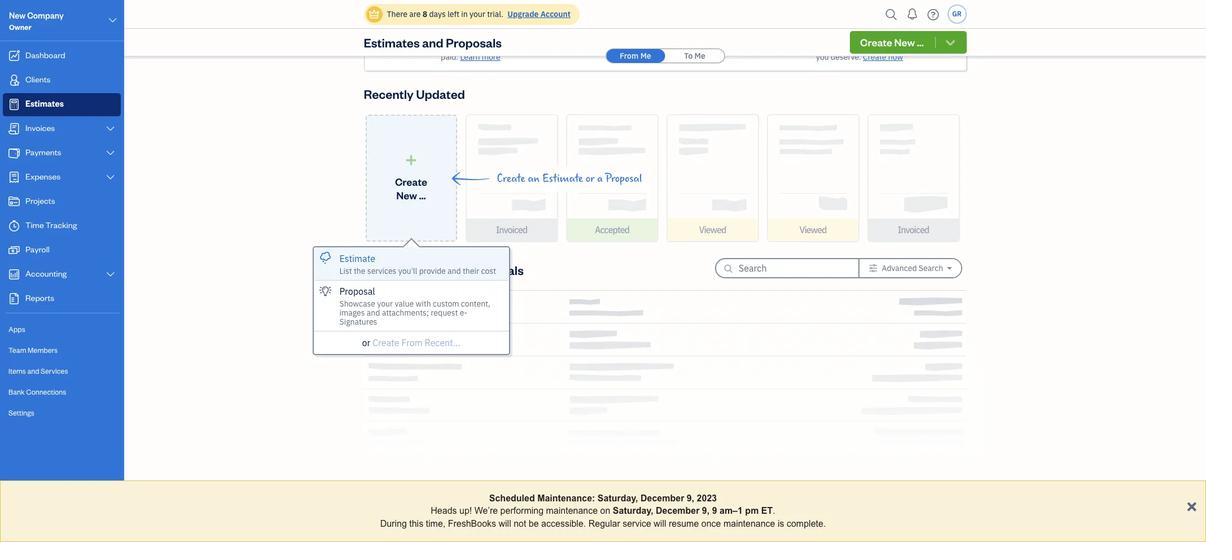 Task type: locate. For each thing, give the bounding box(es) containing it.
create left now
[[864, 52, 887, 62]]

new
[[9, 10, 26, 21], [895, 36, 916, 49], [397, 188, 417, 201]]

2 me from the left
[[695, 51, 706, 61]]

0 horizontal spatial new
[[9, 10, 26, 21]]

invoices right into
[[677, 43, 707, 53]]

1 horizontal spatial more
[[689, 52, 707, 62]]

…
[[918, 36, 925, 49], [419, 188, 426, 201]]

more
[[482, 52, 501, 62], [689, 52, 707, 62]]

estimate inside estimate list the services you'll provide and their cost
[[340, 253, 376, 264]]

search
[[919, 263, 944, 273]]

1 horizontal spatial with
[[461, 29, 480, 40]]

2 viewed from the left
[[800, 224, 827, 236]]

members
[[28, 346, 58, 355]]

9, left 9
[[703, 506, 710, 516]]

or
[[586, 172, 595, 185], [362, 337, 371, 348]]

proposals up paid.
[[446, 34, 502, 50]]

the right "list"
[[354, 266, 366, 276]]

your inside showcase your unique value to help win the work you deserve.
[[811, 43, 827, 53]]

1 me from the left
[[641, 51, 652, 61]]

1 horizontal spatial proposal
[[606, 172, 643, 185]]

1 vertical spatial create new …
[[395, 175, 428, 201]]

once
[[702, 519, 721, 529]]

0 vertical spatial saturday,
[[598, 494, 639, 503]]

internal
[[1080, 482, 1110, 492]]

and left their
[[448, 266, 461, 276]]

accepted
[[595, 224, 630, 236]]

estimate
[[543, 172, 584, 185], [340, 253, 376, 264]]

open in new window image
[[1151, 481, 1160, 494]]

0 vertical spatial estimate
[[543, 172, 584, 185]]

value down you'll
[[395, 299, 414, 309]]

value inside showcase your unique value to help win the work you deserve.
[[855, 43, 874, 53]]

0 horizontal spatial invoiced
[[496, 224, 528, 236]]

0 vertical spatial the
[[916, 43, 928, 53]]

more right into
[[689, 52, 707, 62]]

learn more
[[461, 52, 501, 62], [667, 52, 707, 62]]

value for showcase
[[855, 43, 874, 53]]

1 horizontal spatial viewed
[[800, 224, 827, 236]]

you down client-
[[817, 52, 830, 62]]

just
[[726, 43, 739, 53]]

0 horizontal spatial proposal
[[340, 286, 375, 297]]

2 vertical spatial chevron large down image
[[105, 173, 116, 182]]

1 horizontal spatial or
[[586, 172, 595, 185]]

items and services link
[[3, 361, 121, 381]]

will left not
[[499, 519, 512, 529]]

proposals
[[872, 29, 913, 40], [446, 34, 502, 50], [468, 262, 524, 278]]

saturday, up service
[[613, 506, 654, 516]]

0 vertical spatial chevron large down image
[[108, 14, 118, 27]]

proposal up 'accepted'
[[606, 172, 643, 185]]

0 horizontal spatial or
[[362, 337, 371, 348]]

left
[[448, 9, 460, 19]]

more for with
[[482, 52, 501, 62]]

chevrondown image
[[945, 37, 958, 48]]

0 horizontal spatial learn
[[387, 43, 407, 53]]

accounting
[[25, 268, 67, 279]]

maintenance
[[546, 506, 598, 516], [724, 519, 776, 529]]

invoiced up advanced search
[[898, 224, 930, 236]]

0 vertical spatial a
[[741, 43, 746, 53]]

9
[[713, 506, 718, 516]]

1 horizontal spatial the
[[916, 43, 928, 53]]

the right win
[[916, 43, 928, 53]]

you inside showcase your unique value to help win the work you deserve.
[[817, 52, 830, 62]]

money image
[[7, 245, 21, 256]]

bank connections
[[8, 387, 66, 396]]

1 horizontal spatial maintenance
[[724, 519, 776, 529]]

attachments;
[[382, 308, 429, 318]]

viewed
[[699, 224, 727, 236], [800, 224, 827, 236]]

value down client-winning proposals
[[855, 43, 874, 53]]

1 horizontal spatial invoiced
[[898, 224, 930, 236]]

proposals up the content,
[[468, 262, 524, 278]]

learn more for invoices
[[667, 52, 707, 62]]

an
[[528, 172, 540, 185]]

more for invoices
[[689, 52, 707, 62]]

clients
[[25, 74, 51, 85]]

0 vertical spatial new
[[9, 10, 26, 21]]

1 horizontal spatial a
[[741, 43, 746, 53]]

your
[[470, 9, 486, 19], [811, 43, 827, 53], [377, 299, 393, 309]]

chevron large down image
[[108, 14, 118, 27], [105, 270, 116, 279]]

0 horizontal spatial your
[[377, 299, 393, 309]]

you right get
[[542, 43, 555, 53]]

report image
[[7, 293, 21, 304]]

0 horizontal spatial showcase
[[340, 299, 376, 309]]

2 more from the left
[[689, 52, 707, 62]]

value inside proposal showcase your value with custom content, images and attachments; request e- signatures
[[395, 299, 414, 309]]

0 horizontal spatial estimate
[[340, 253, 376, 264]]

tracking
[[46, 220, 77, 230]]

me for to me
[[695, 51, 706, 61]]

will right service
[[654, 519, 667, 529]]

and right items
[[27, 367, 39, 376]]

0 horizontal spatial you
[[542, 43, 555, 53]]

chevron large down image inside "expenses" link
[[105, 173, 116, 182]]

2 vertical spatial your
[[377, 299, 393, 309]]

9,
[[687, 494, 695, 503], [703, 506, 710, 516]]

get going with estimates image
[[451, 0, 491, 24]]

1 learn more from the left
[[461, 52, 501, 62]]

3 chevron large down image from the top
[[105, 173, 116, 182]]

you inside learn how estimates and fast approvals get you paid.
[[542, 43, 555, 53]]

you'll
[[399, 266, 418, 276]]

0 horizontal spatial a
[[598, 172, 603, 185]]

with up learn how estimates and fast approvals get you paid. at the left of the page
[[461, 29, 480, 40]]

estimate up "list"
[[340, 253, 376, 264]]

showcase up signatures
[[340, 299, 376, 309]]

create new … up now
[[861, 36, 925, 49]]

0 vertical spatial maintenance
[[546, 506, 598, 516]]

0 horizontal spatial me
[[641, 51, 652, 61]]

0 horizontal spatial learn more
[[461, 52, 501, 62]]

new down plus icon
[[397, 188, 417, 201]]

their
[[463, 266, 480, 276]]

proposals for client-winning proposals
[[872, 29, 913, 40]]

learn how estimates and fast approvals get you paid.
[[387, 43, 555, 62]]

new up the owner
[[9, 10, 26, 21]]

0 horizontal spatial create new …
[[395, 175, 428, 201]]

accounting link
[[3, 263, 121, 286]]

estimates and proposals
[[364, 34, 502, 50]]

help
[[885, 43, 900, 53]]

proposals up help
[[872, 29, 913, 40]]

to me
[[685, 51, 706, 61]]

0 vertical spatial invoices
[[670, 29, 705, 40]]

maintenance down maintenance:
[[546, 506, 598, 516]]

2 vertical spatial with
[[416, 299, 431, 309]]

1 viewed from the left
[[699, 224, 727, 236]]

1 will from the left
[[499, 519, 512, 529]]

to
[[876, 43, 883, 53]]

chevron large down image for payments
[[105, 149, 116, 158]]

invoiced up cost
[[496, 224, 528, 236]]

expenses link
[[3, 166, 121, 189]]

1 horizontal spatial new
[[397, 188, 417, 201]]

settings image
[[869, 264, 878, 273]]

1 vertical spatial 9,
[[703, 506, 710, 516]]

showcase down client-
[[773, 43, 809, 53]]

estimates inside main element
[[25, 98, 64, 109]]

2 horizontal spatial with
[[709, 43, 725, 53]]

cost
[[481, 266, 496, 276]]

approvals
[[493, 43, 527, 53]]

.
[[773, 506, 776, 516]]

9, left 2023
[[687, 494, 695, 503]]

invoiced
[[496, 224, 528, 236], [898, 224, 930, 236]]

invoices up payments
[[25, 123, 55, 133]]

me right to
[[695, 51, 706, 61]]

1 horizontal spatial you
[[817, 52, 830, 62]]

team
[[8, 346, 26, 355]]

and inside proposal showcase your value with custom content, images and attachments; request e- signatures
[[367, 308, 380, 318]]

your right in
[[470, 9, 486, 19]]

0 vertical spatial chevron large down image
[[105, 124, 116, 133]]

your down client-
[[811, 43, 827, 53]]

saturday, up on
[[598, 494, 639, 503]]

images
[[340, 308, 365, 318]]

1 vertical spatial chevron large down image
[[105, 270, 116, 279]]

more down get going with estimates
[[482, 52, 501, 62]]

2 horizontal spatial learn
[[667, 52, 687, 62]]

with left just
[[709, 43, 725, 53]]

1 vertical spatial proposal
[[340, 286, 375, 297]]

2 horizontal spatial new
[[895, 36, 916, 49]]

on
[[601, 506, 611, 516]]

0 horizontal spatial more
[[482, 52, 501, 62]]

1 vertical spatial …
[[419, 188, 426, 201]]

estimates inside the easily turn estimates into invoices with just a single click.
[[625, 43, 660, 53]]

chevron large down image inside invoices "link"
[[105, 124, 116, 133]]

to
[[685, 51, 693, 61]]

with left custom
[[416, 299, 431, 309]]

expand timer details image
[[1025, 481, 1035, 494]]

2 horizontal spatial your
[[811, 43, 827, 53]]

showcase inside showcase your unique value to help win the work you deserve.
[[773, 43, 809, 53]]

1 vertical spatial your
[[811, 43, 827, 53]]

0 horizontal spatial maintenance
[[546, 506, 598, 516]]

invoices
[[670, 29, 705, 40], [677, 43, 707, 53], [25, 123, 55, 133]]

1 horizontal spatial showcase
[[773, 43, 809, 53]]

new up now
[[895, 36, 916, 49]]

chevron large down image down estimates link
[[105, 124, 116, 133]]

0 vertical spatial showcase
[[773, 43, 809, 53]]

create down plus icon
[[395, 175, 428, 188]]

learn more for with
[[461, 52, 501, 62]]

bank connections link
[[3, 382, 121, 402]]

team members
[[8, 346, 58, 355]]

maintenance down pm
[[724, 519, 776, 529]]

me
[[641, 51, 652, 61], [695, 51, 706, 61]]

1 vertical spatial chevron large down image
[[105, 149, 116, 158]]

resume
[[669, 519, 699, 529]]

1 horizontal spatial learn more
[[667, 52, 707, 62]]

single
[[624, 52, 645, 62]]

1 vertical spatial the
[[354, 266, 366, 276]]

winning
[[835, 29, 870, 40]]

and right images
[[367, 308, 380, 318]]

1 horizontal spatial your
[[470, 9, 486, 19]]

maintenance:
[[538, 494, 596, 503]]

1 horizontal spatial learn
[[461, 52, 480, 62]]

0 vertical spatial your
[[470, 9, 486, 19]]

your inside proposal showcase your value with custom content, images and attachments; request e- signatures
[[377, 299, 393, 309]]

1 vertical spatial invoices
[[677, 43, 707, 53]]

0 vertical spatial 9,
[[687, 494, 695, 503]]

service
[[623, 519, 652, 529]]

items and services
[[8, 367, 68, 376]]

1 vertical spatial showcase
[[340, 299, 376, 309]]

a up 'accepted'
[[598, 172, 603, 185]]

0 horizontal spatial the
[[354, 266, 366, 276]]

chevron large down image inside payments link
[[105, 149, 116, 158]]

0 vertical spatial proposal
[[606, 172, 643, 185]]

all estimates and proposals
[[369, 262, 524, 278]]

2 learn more from the left
[[667, 52, 707, 62]]

1 vertical spatial value
[[395, 299, 414, 309]]

a right just
[[741, 43, 746, 53]]

2 chevron large down image from the top
[[105, 149, 116, 158]]

1 vertical spatial december
[[656, 506, 700, 516]]

proposal up images
[[340, 286, 375, 297]]

1 horizontal spatial 9,
[[703, 506, 710, 516]]

8
[[423, 9, 428, 19]]

value
[[855, 43, 874, 53], [395, 299, 414, 309]]

2 vertical spatial invoices
[[25, 123, 55, 133]]

1 horizontal spatial will
[[654, 519, 667, 529]]

1 vertical spatial estimate
[[340, 253, 376, 264]]

you
[[542, 43, 555, 53], [817, 52, 830, 62]]

0 vertical spatial value
[[855, 43, 874, 53]]

create new … down plus icon
[[395, 175, 428, 201]]

1 horizontal spatial …
[[918, 36, 925, 49]]

chevron large down image down invoices "link"
[[105, 149, 116, 158]]

Search text field
[[739, 259, 841, 277]]

estimate right an in the top left of the page
[[543, 172, 584, 185]]

services
[[368, 266, 397, 276]]

go to help image
[[925, 6, 943, 23]]

the
[[916, 43, 928, 53], [354, 266, 366, 276]]

1 vertical spatial maintenance
[[724, 519, 776, 529]]

and inside estimate list the services you'll provide and their cost
[[448, 266, 461, 276]]

create new … button
[[851, 31, 967, 54], [366, 115, 457, 242]]

your up signatures
[[377, 299, 393, 309]]

2 will from the left
[[654, 519, 667, 529]]

1 horizontal spatial create new … button
[[851, 31, 967, 54]]

1 more from the left
[[482, 52, 501, 62]]

days
[[429, 9, 446, 19]]

a
[[741, 43, 746, 53], [598, 172, 603, 185]]

caretdown image
[[948, 264, 953, 273]]

proposals for estimates and proposals
[[446, 34, 502, 50]]

1 vertical spatial with
[[709, 43, 725, 53]]

or right an in the top left of the page
[[586, 172, 595, 185]]

me right from
[[641, 51, 652, 61]]

0 horizontal spatial will
[[499, 519, 512, 529]]

bank
[[8, 387, 25, 396]]

services
[[41, 367, 68, 376]]

invoices up to
[[670, 29, 705, 40]]

connections
[[26, 387, 66, 396]]

notifications image
[[904, 3, 922, 25]]

create
[[861, 36, 893, 49], [864, 52, 887, 62], [497, 172, 526, 185], [395, 175, 428, 188]]

0 horizontal spatial create new … button
[[366, 115, 457, 242]]

0 horizontal spatial with
[[416, 299, 431, 309]]

new inside new company owner
[[9, 10, 26, 21]]

1 horizontal spatial create new …
[[861, 36, 925, 49]]

learn
[[387, 43, 407, 53], [461, 52, 480, 62], [667, 52, 687, 62]]

and down get going with estimates
[[462, 43, 476, 53]]

dashboard image
[[7, 50, 21, 62]]

chevron large down image
[[105, 124, 116, 133], [105, 149, 116, 158], [105, 173, 116, 182]]

0 horizontal spatial …
[[419, 188, 426, 201]]

regular
[[589, 519, 621, 529]]

saturday,
[[598, 494, 639, 503], [613, 506, 654, 516]]

0 horizontal spatial 9,
[[687, 494, 695, 503]]

all
[[369, 262, 384, 278]]

win
[[902, 43, 915, 53]]

1 horizontal spatial value
[[855, 43, 874, 53]]

0 horizontal spatial viewed
[[699, 224, 727, 236]]

0 horizontal spatial value
[[395, 299, 414, 309]]

or down signatures
[[362, 337, 371, 348]]

chevron large down image down payments link
[[105, 173, 116, 182]]

1 horizontal spatial estimate
[[543, 172, 584, 185]]

1 chevron large down image from the top
[[105, 124, 116, 133]]

1 horizontal spatial me
[[695, 51, 706, 61]]



Task type: describe. For each thing, give the bounding box(es) containing it.
click
[[647, 29, 667, 40]]

easily
[[586, 43, 606, 53]]

advanced search
[[882, 263, 944, 273]]

0 vertical spatial with
[[461, 29, 480, 40]]

settings
[[8, 408, 34, 417]]

create up the create now
[[861, 36, 893, 49]]

dashboard
[[25, 50, 65, 60]]

work
[[930, 43, 947, 53]]

turn
[[608, 43, 623, 53]]

fast
[[477, 43, 491, 53]]

heads
[[431, 506, 457, 516]]

the inside showcase your unique value to help win the work you deserve.
[[916, 43, 928, 53]]

new company owner
[[9, 10, 64, 32]]

apps
[[8, 325, 25, 334]]

apps link
[[3, 320, 121, 339]]

a inside the easily turn estimates into invoices with just a single click.
[[741, 43, 746, 53]]

am–1
[[720, 506, 743, 516]]

signatures
[[340, 317, 378, 327]]

timer image
[[7, 220, 21, 232]]

2023
[[697, 494, 717, 503]]

learn for get going with estimates
[[461, 52, 480, 62]]

1 vertical spatial a
[[598, 172, 603, 185]]

1 vertical spatial saturday,
[[613, 506, 654, 516]]

payroll
[[25, 244, 50, 255]]

get
[[529, 43, 540, 53]]

scheduled
[[490, 494, 535, 503]]

2 invoiced from the left
[[898, 224, 930, 236]]

invoice image
[[7, 123, 21, 134]]

showcase inside proposal showcase your value with custom content, images and attachments; request e- signatures
[[340, 299, 376, 309]]

complete.
[[787, 519, 826, 529]]

we're
[[475, 506, 498, 516]]

invoices inside the easily turn estimates into invoices with just a single click.
[[677, 43, 707, 53]]

time,
[[426, 519, 446, 529]]

trial.
[[488, 9, 504, 19]]

there are 8 days left in your trial. upgrade account
[[387, 9, 571, 19]]

2 vertical spatial new
[[397, 188, 417, 201]]

scheduled maintenance: saturday, december 9, 2023 heads up! we're performing maintenance on saturday, december 9, 9 am–1 pm et . during this time, freshbooks will not be accessible. regular service will resume once maintenance is complete.
[[380, 494, 826, 529]]

0 vertical spatial …
[[918, 36, 925, 49]]

0 vertical spatial december
[[641, 494, 685, 503]]

and left cost
[[444, 262, 466, 278]]

learn inside learn how estimates and fast approvals get you paid.
[[387, 43, 407, 53]]

client image
[[7, 75, 21, 86]]

project image
[[7, 196, 21, 207]]

1 vertical spatial create new … button
[[366, 115, 457, 242]]

accessible.
[[542, 519, 586, 529]]

1 vertical spatial new
[[895, 36, 916, 49]]

0 vertical spatial or
[[586, 172, 595, 185]]

0 vertical spatial create new … button
[[851, 31, 967, 54]]

plus image
[[405, 154, 418, 166]]

proposal inside proposal showcase your value with custom content, images and attachments; request e- signatures
[[340, 286, 375, 297]]

items
[[8, 367, 26, 376]]

reports
[[25, 293, 54, 303]]

payments
[[25, 147, 61, 158]]

gr button
[[948, 5, 967, 24]]

the inside estimate list the services you'll provide and their cost
[[354, 266, 366, 276]]

invoices link
[[3, 117, 121, 141]]

expense image
[[7, 172, 21, 183]]

and inside items and services link
[[27, 367, 39, 376]]

pm
[[746, 506, 759, 516]]

create an estimate or a proposal
[[497, 172, 643, 185]]

create left an in the top left of the page
[[497, 172, 526, 185]]

get going with estimates
[[418, 29, 524, 40]]

recently updated
[[364, 86, 465, 102]]

settings link
[[3, 403, 121, 423]]

with inside proposal showcase your value with custom content, images and attachments; request e- signatures
[[416, 299, 431, 309]]

proposal showcase your value with custom content, images and attachments; request e- signatures
[[340, 286, 491, 327]]

there
[[387, 9, 408, 19]]

chevron large down image for invoices
[[105, 124, 116, 133]]

chart image
[[7, 269, 21, 280]]

to me link
[[666, 49, 725, 63]]

from me
[[620, 51, 652, 61]]

in
[[462, 9, 468, 19]]

estimates inside learn how estimates and fast approvals get you paid.
[[425, 43, 460, 53]]

learn for one-click invoices
[[667, 52, 687, 62]]

1 vertical spatial or
[[362, 337, 371, 348]]

client-winning proposals
[[807, 29, 913, 40]]

into
[[662, 43, 676, 53]]

recently
[[364, 86, 414, 102]]

time
[[25, 220, 44, 230]]

estimate list the services you'll provide and their cost
[[340, 253, 496, 276]]

from me link
[[607, 49, 665, 63]]

payment image
[[7, 147, 21, 159]]

provide
[[419, 266, 446, 276]]

and up paid.
[[422, 34, 444, 50]]

one-
[[626, 29, 647, 40]]

invoices inside "link"
[[25, 123, 55, 133]]

not
[[514, 519, 527, 529]]

create now
[[864, 52, 904, 62]]

from
[[620, 51, 639, 61]]

estimates link
[[3, 93, 121, 116]]

and inside learn how estimates and fast approvals get you paid.
[[462, 43, 476, 53]]

request
[[431, 308, 458, 318]]

owner
[[9, 23, 32, 32]]

with inside the easily turn estimates into invoices with just a single click.
[[709, 43, 725, 53]]

0 vertical spatial create new …
[[861, 36, 925, 49]]

me for from me
[[641, 51, 652, 61]]

showcase your unique value to help win the work you deserve.
[[773, 43, 947, 62]]

value for proposal
[[395, 299, 414, 309]]

dashboard link
[[3, 45, 121, 68]]

is
[[778, 519, 785, 529]]

× dialog
[[0, 481, 1207, 542]]

crown image
[[369, 8, 380, 20]]

gr
[[953, 10, 962, 18]]

projects
[[25, 195, 55, 206]]

time tracking link
[[3, 215, 121, 238]]

search image
[[883, 6, 901, 23]]

up!
[[460, 506, 472, 516]]

chevron large down image inside accounting link
[[105, 270, 116, 279]]

click.
[[647, 52, 665, 62]]

deserve.
[[831, 52, 862, 62]]

one-click invoices
[[626, 29, 705, 40]]

paid.
[[441, 52, 459, 62]]

account
[[541, 9, 571, 19]]

how
[[408, 43, 423, 53]]

custom
[[433, 299, 459, 309]]

client-
[[807, 29, 835, 40]]

reports link
[[3, 287, 121, 311]]

expenses
[[25, 171, 61, 182]]

estimate image
[[7, 99, 21, 110]]

1 invoiced from the left
[[496, 224, 528, 236]]

payments link
[[3, 142, 121, 165]]

chevron large down image for expenses
[[105, 173, 116, 182]]

going
[[435, 29, 459, 40]]

team members link
[[3, 341, 121, 360]]

upgrade
[[508, 9, 539, 19]]

e-
[[460, 308, 468, 318]]

main element
[[0, 0, 152, 542]]



Task type: vqa. For each thing, say whether or not it's contained in the screenshot.
ME to the right
yes



